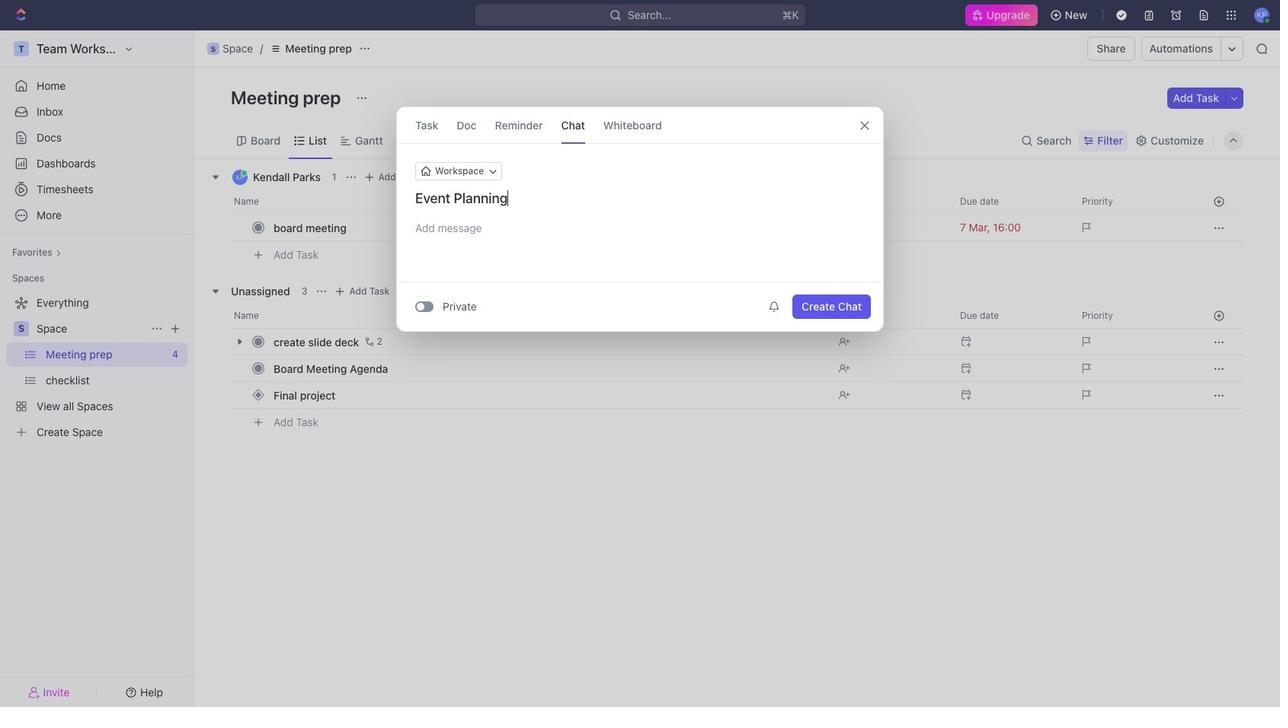 Task type: describe. For each thing, give the bounding box(es) containing it.
invite user image
[[28, 686, 40, 700]]

0 vertical spatial space, , element
[[207, 43, 219, 55]]

Name this Chat... field
[[397, 190, 883, 208]]



Task type: locate. For each thing, give the bounding box(es) containing it.
0 horizontal spatial space, , element
[[14, 322, 29, 337]]

1 vertical spatial space, , element
[[14, 322, 29, 337]]

1 horizontal spatial space, , element
[[207, 43, 219, 55]]

space, , element inside sidebar navigation
[[14, 322, 29, 337]]

dialog
[[396, 107, 884, 332]]

sidebar navigation
[[0, 30, 194, 708]]

space, , element
[[207, 43, 219, 55], [14, 322, 29, 337]]



Task type: vqa. For each thing, say whether or not it's contained in the screenshot.
the rightmost 15
no



